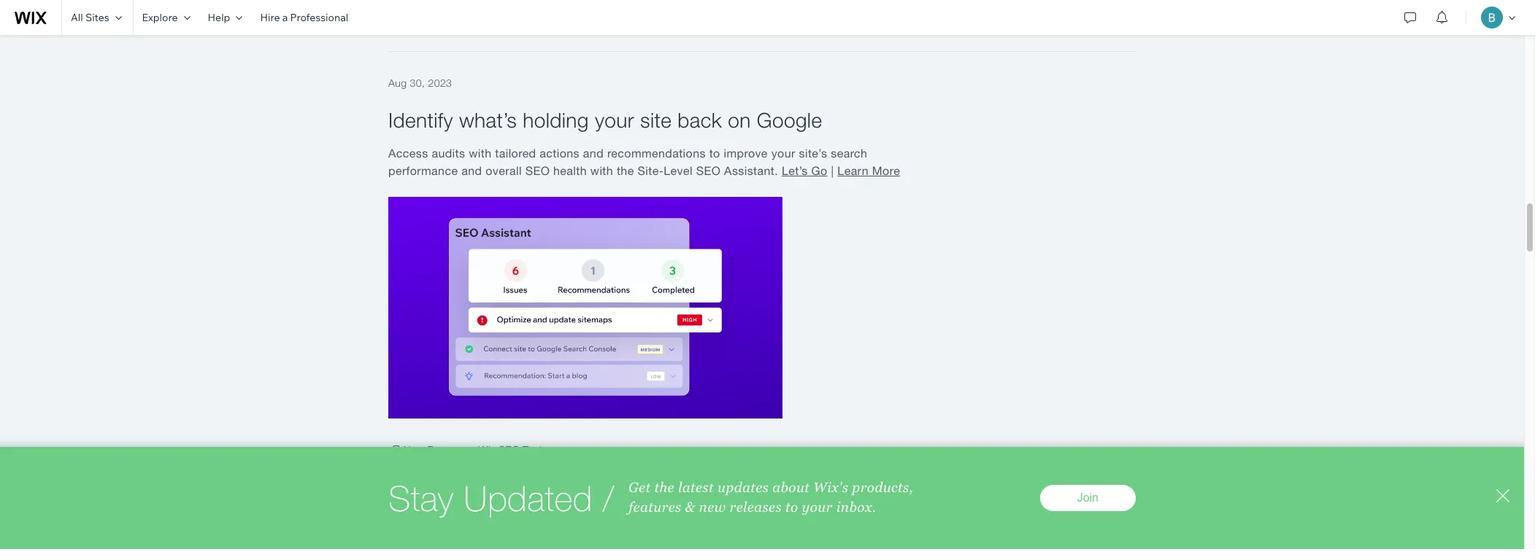Task type: describe. For each thing, give the bounding box(es) containing it.
hire
[[260, 11, 280, 24]]

sites
[[85, 11, 109, 24]]



Task type: vqa. For each thing, say whether or not it's contained in the screenshot.
left Upgrade button
no



Task type: locate. For each thing, give the bounding box(es) containing it.
help button
[[199, 0, 252, 35]]

explore
[[142, 11, 178, 24]]

all
[[71, 11, 83, 24]]

help
[[208, 11, 230, 24]]

hire a professional
[[260, 11, 348, 24]]

a
[[282, 11, 288, 24]]

hire a professional link
[[252, 0, 357, 35]]

professional
[[290, 11, 348, 24]]

all sites
[[71, 11, 109, 24]]



